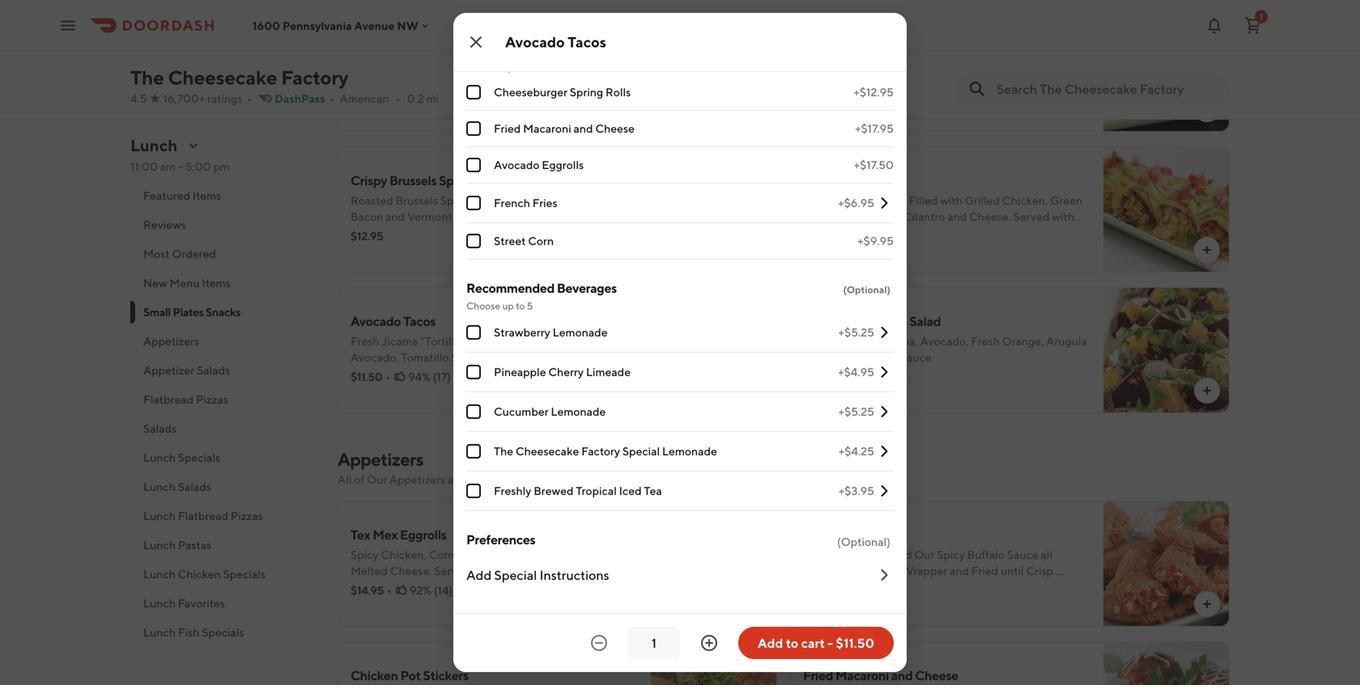 Task type: locate. For each thing, give the bounding box(es) containing it.
recommended beverages group
[[466, 279, 894, 512]]

0 horizontal spatial corn,
[[429, 549, 457, 562]]

0 horizontal spatial spicy
[[351, 549, 379, 562]]

1 vertical spatial items
[[202, 276, 231, 290]]

stickers
[[423, 668, 469, 684]]

+$5.25
[[838, 326, 874, 339], [838, 405, 874, 419]]

avocado, inside avocado tacos fresh jicama "tortilla" shells filled with crispy avocado, tomatillo slaw and cilantro
[[351, 351, 399, 364]]

salads up lunch flatbread pizzas
[[178, 481, 211, 494]]

1 horizontal spatial tacos
[[568, 33, 606, 51]]

buffalo up "stuffed"
[[803, 527, 845, 543]]

specials down the "lunch favorites" button on the bottom left of page
[[202, 626, 244, 640]]

items up snacks
[[202, 276, 231, 290]]

lunch left fish
[[143, 626, 176, 640]]

crispy brussels sprouts image
[[651, 147, 777, 273]]

cilantro up (82) at the top of the page
[[904, 210, 945, 223]]

brussels
[[389, 173, 437, 188], [396, 194, 438, 207]]

0 vertical spatial $11.50
[[351, 370, 382, 384]]

fresh left orange, on the right
[[971, 335, 1000, 348]]

1 horizontal spatial factory
[[581, 445, 620, 458]]

yogurt
[[863, 351, 898, 364]]

+$5.25 down the 89%
[[838, 405, 874, 419]]

eggrolls inside recommended sides and apps group
[[542, 158, 584, 172]]

appetizers up appetizer
[[143, 335, 199, 348]]

1 vertical spatial salsa
[[604, 565, 631, 578]]

small plates snacks
[[143, 306, 241, 319]]

0 horizontal spatial chicken
[[178, 568, 221, 581]]

0 horizontal spatial salsa
[[604, 565, 631, 578]]

1 vertical spatial factory
[[581, 445, 620, 458]]

with inside tex mex eggrolls spicy chicken, corn, black beans, peppers, onions and melted cheese. served with avocado cream and salsa
[[473, 565, 495, 578]]

sauce
[[587, 61, 618, 74], [803, 69, 835, 83], [900, 351, 932, 364], [1007, 549, 1039, 562]]

add item to cart image for avocado tacos
[[748, 385, 761, 398]]

macaroni down add to cart - $11.50 button
[[835, 668, 889, 684]]

recommended up the strawberry
[[466, 281, 555, 296]]

0 horizontal spatial avocado,
[[351, 351, 399, 364]]

crispy up cherry
[[556, 335, 589, 348]]

0 horizontal spatial macaroni
[[523, 122, 571, 135]]

1 horizontal spatial salsa
[[910, 226, 936, 240]]

cream down onion,
[[851, 226, 886, 240]]

lunch for lunch salads
[[143, 481, 176, 494]]

1 horizontal spatial add
[[758, 636, 783, 651]]

2 fresh from the left
[[971, 335, 1000, 348]]

cream
[[851, 226, 886, 240], [546, 565, 580, 578]]

fresh
[[351, 335, 379, 348], [971, 335, 1000, 348]]

tacos for avocado tacos
[[568, 33, 606, 51]]

lunch left pastas
[[143, 539, 176, 552]]

celery
[[867, 581, 901, 594]]

salsa
[[910, 226, 936, 240], [604, 565, 631, 578]]

avocado up french
[[494, 158, 540, 172]]

rolls
[[606, 85, 631, 99]]

up up the strawberry
[[502, 300, 514, 312]]

with right tossed in the top left of the page
[[615, 194, 638, 207]]

buffalo up until in the bottom of the page
[[967, 549, 1005, 562]]

1 horizontal spatial cheese.
[[969, 210, 1011, 223]]

1 horizontal spatial filled
[[909, 194, 938, 207]]

fried macaroni and cheese down cheeseburger spring rolls
[[494, 122, 635, 135]]

tacos inside avocado tacos fresh jicama "tortilla" shells filled with crispy avocado, tomatillo slaw and cilantro
[[403, 314, 436, 329]]

1 horizontal spatial avocado,
[[920, 335, 969, 348]]

with left grilled
[[940, 194, 963, 207]]

corn, down '+$6.95'
[[836, 210, 864, 223]]

choose inside recommended sides and apps choose up to 5
[[466, 62, 500, 73]]

add item to cart image
[[748, 103, 761, 116], [1201, 103, 1214, 116], [748, 385, 761, 398], [1201, 385, 1214, 398], [1201, 598, 1214, 611]]

0 vertical spatial fried macaroni and cheese
[[494, 122, 635, 135]]

pizzas
[[196, 393, 228, 406], [231, 510, 263, 523]]

corn
[[838, 194, 864, 207], [528, 234, 554, 248]]

0 vertical spatial -
[[178, 160, 183, 173]]

with up pineapple cherry limeade
[[531, 335, 554, 348]]

add inside button
[[758, 636, 783, 651]]

chicken, left green
[[1002, 194, 1048, 207]]

sides
[[557, 42, 588, 57]]

1 fresh from the left
[[351, 335, 379, 348]]

appetizers for appetizers
[[143, 335, 199, 348]]

2 up from the top
[[502, 300, 514, 312]]

to
[[516, 62, 525, 73], [516, 300, 525, 312], [786, 636, 799, 651]]

lemonade for cucumber lemonade
[[551, 405, 606, 419]]

and inside avocado tacos fresh jicama "tortilla" shells filled with crispy avocado, tomatillo slaw and cilantro
[[478, 351, 497, 364]]

crispy up roasted
[[351, 173, 387, 188]]

avocado down beans,
[[498, 565, 543, 578]]

0 horizontal spatial $12.95
[[351, 230, 383, 243]]

0 vertical spatial special
[[622, 445, 660, 458]]

0 vertical spatial cilantro
[[904, 210, 945, 223]]

cilantro inside avocado tacos fresh jicama "tortilla" shells filled with crispy avocado, tomatillo slaw and cilantro
[[499, 351, 541, 364]]

filled
[[909, 194, 938, 207], [500, 335, 529, 348]]

5 up cheeseburger
[[527, 62, 533, 73]]

lunch down "lunch specials" at the left of page
[[143, 481, 176, 494]]

fried inside recommended sides and apps group
[[494, 122, 521, 135]]

tacos up jicama
[[403, 314, 436, 329]]

avocado,
[[920, 335, 969, 348], [351, 351, 399, 364]]

chicken, up "stuffed"
[[803, 549, 849, 562]]

0 horizontal spatial our
[[367, 473, 387, 487]]

eggrolls right mex
[[400, 527, 447, 543]]

0 vertical spatial avocado,
[[920, 335, 969, 348]]

2 recommended from the top
[[466, 281, 555, 296]]

0 vertical spatial corn,
[[836, 210, 864, 223]]

corn down the glaze
[[528, 234, 554, 248]]

cilantro inside chicken taquitos crispy corn tortillas filled with grilled chicken, green chile, corn, onion, cilantro and cheese. served with avocado cream and salsa verde
[[904, 210, 945, 223]]

special inside recommended beverages group
[[622, 445, 660, 458]]

avocado tacos image
[[651, 287, 777, 414]]

1600 pennsylvania avenue nw
[[253, 19, 418, 32]]

lunch for lunch
[[130, 136, 177, 155]]

to up cheeseburger
[[516, 62, 525, 73]]

1 vertical spatial salads
[[143, 422, 177, 436]]

1 vertical spatial cheese.
[[390, 565, 432, 578]]

0 vertical spatial cheese.
[[969, 210, 1011, 223]]

crispy inside crispy fried cheese mozzarella and fontina cheeses with dipping sauce
[[351, 40, 387, 55]]

chicken up '+$6.95'
[[803, 173, 851, 188]]

avocado inside recommended sides and apps group
[[494, 158, 540, 172]]

+$9.95
[[858, 234, 894, 248]]

black
[[459, 549, 488, 562]]

1 vertical spatial cilantro
[[499, 351, 541, 364]]

1 horizontal spatial pizzas
[[231, 510, 263, 523]]

cheesecake up "ratings"
[[168, 66, 277, 89]]

filled inside chicken taquitos crispy corn tortillas filled with grilled chicken, green chile, corn, onion, cilantro and cheese. served with avocado cream and salsa verde
[[909, 194, 938, 207]]

2 +$5.25 from the top
[[838, 405, 874, 419]]

0 horizontal spatial chicken,
[[381, 549, 427, 562]]

crispy up chile,
[[803, 194, 836, 207]]

items inside button
[[193, 189, 221, 202]]

2 spicy from the left
[[937, 549, 965, 562]]

open menu image
[[58, 16, 78, 35]]

0 horizontal spatial eggrolls
[[400, 527, 447, 543]]

1 horizontal spatial chicken
[[351, 668, 398, 684]]

american
[[340, 92, 389, 105]]

factory up "dashpass •"
[[281, 66, 349, 89]]

avocado tacos dialog
[[453, 0, 907, 673]]

our
[[367, 473, 387, 487], [914, 549, 935, 562]]

Item Search search field
[[997, 80, 1217, 98]]

up inside the recommended beverages choose up to 5
[[502, 300, 514, 312]]

up up cheeseburger
[[502, 62, 514, 73]]

2 vertical spatial appetizers
[[389, 473, 445, 487]]

with up cheeseburger
[[519, 61, 541, 74]]

sprouts
[[439, 173, 483, 188], [440, 194, 480, 207]]

lunch for lunch specials
[[143, 451, 176, 465]]

• for dashpass •
[[330, 92, 335, 105]]

macaroni up avocado eggrolls
[[523, 122, 571, 135]]

factory inside recommended beverages group
[[581, 445, 620, 458]]

new
[[143, 276, 167, 290]]

melted
[[351, 565, 388, 578]]

1 horizontal spatial $11.50
[[836, 636, 874, 651]]

$12.95 down bacon on the left top of the page
[[351, 230, 383, 243]]

1600
[[253, 19, 280, 32]]

instructions
[[540, 568, 609, 583]]

fried macaroni and cheese down add to cart - $11.50 button
[[803, 668, 958, 684]]

to left the cart in the right of the page
[[786, 636, 799, 651]]

corn inside chicken taquitos crispy corn tortillas filled with grilled chicken, green chile, corn, onion, cilantro and cheese. served with avocado cream and salsa verde
[[838, 194, 864, 207]]

1 vertical spatial the
[[494, 445, 513, 458]]

choose down close avocado tacos "icon"
[[466, 62, 500, 73]]

lunch down lunch salads at the left of page
[[143, 510, 176, 523]]

spicy up wrapper
[[937, 549, 965, 562]]

$12.95 down honey-
[[803, 370, 836, 384]]

1
[[1260, 12, 1263, 21]]

0 horizontal spatial cream
[[546, 565, 580, 578]]

lunch down lunch pastas
[[143, 568, 176, 581]]

0 vertical spatial factory
[[281, 66, 349, 89]]

add special instructions
[[466, 568, 609, 583]]

1 +$5.25 from the top
[[838, 326, 874, 339]]

to up the strawberry
[[516, 300, 525, 312]]

special down beans,
[[494, 568, 537, 583]]

eggrolls up the leaves
[[542, 158, 584, 172]]

cheese.
[[969, 210, 1011, 223], [390, 565, 432, 578]]

freshly
[[494, 485, 531, 498]]

pineapple
[[494, 366, 546, 379]]

1 horizontal spatial the
[[494, 445, 513, 458]]

american • 0.2 mi
[[340, 92, 439, 105]]

crispy up mozzarella
[[351, 40, 387, 55]]

shells
[[467, 335, 498, 348]]

with inside 'buffalo blasts® chicken, cheese and our spicy buffalo sauce all stuffed in a spiced wrapper and fried until crisp. served with celery sticks and blue cheese dressing'
[[842, 581, 864, 594]]

add item to cart image for buffalo blasts®
[[1201, 598, 1214, 611]]

vermont
[[407, 210, 452, 223]]

0 vertical spatial cream
[[851, 226, 886, 240]]

our up wrapper
[[914, 549, 935, 562]]

0 vertical spatial lemonade
[[553, 326, 608, 339]]

1 spicy from the left
[[351, 549, 379, 562]]

1 vertical spatial filled
[[500, 335, 529, 348]]

the up for
[[494, 445, 513, 458]]

0 vertical spatial tacos
[[568, 33, 606, 51]]

cheese. up 92%
[[390, 565, 432, 578]]

0 vertical spatial to
[[516, 62, 525, 73]]

tacos inside dialog
[[568, 33, 606, 51]]

1 horizontal spatial special
[[622, 445, 660, 458]]

0 vertical spatial salsa
[[910, 226, 936, 240]]

and inside group
[[574, 122, 593, 135]]

items
[[193, 189, 221, 202], [202, 276, 231, 290]]

tacos for avocado tacos fresh jicama "tortilla" shells filled with crispy avocado, tomatillo slaw and cilantro
[[403, 314, 436, 329]]

cheese inside recommended sides and apps group
[[595, 122, 635, 135]]

1 horizontal spatial -
[[828, 636, 833, 651]]

cream inside chicken taquitos crispy corn tortillas filled with grilled chicken, green chile, corn, onion, cilantro and cheese. served with avocado cream and salsa verde
[[851, 226, 886, 240]]

1 vertical spatial fried macaroni and cheese
[[803, 668, 958, 684]]

choose up shells
[[466, 300, 500, 312]]

1 vertical spatial -
[[828, 636, 833, 651]]

fries
[[533, 196, 558, 210]]

chicken, down mex
[[381, 549, 427, 562]]

2 vertical spatial chicken
[[351, 668, 398, 684]]

appetizers inside 'button'
[[143, 335, 199, 348]]

2 vertical spatial salads
[[178, 481, 211, 494]]

0 horizontal spatial cheese.
[[390, 565, 432, 578]]

crispy crab bites image
[[1104, 6, 1230, 132]]

up inside recommended sides and apps choose up to 5
[[502, 62, 514, 73]]

1 vertical spatial up
[[502, 300, 514, 312]]

16,700+ ratings •
[[163, 92, 252, 105]]

chicken up favorites
[[178, 568, 221, 581]]

the inside recommended beverages group
[[494, 445, 513, 458]]

lunch for lunch favorites
[[143, 597, 176, 610]]

fried down nw
[[389, 40, 419, 55]]

avocado inside tex mex eggrolls spicy chicken, corn, black beans, peppers, onions and melted cheese. served with avocado cream and salsa
[[498, 565, 543, 578]]

None checkbox
[[466, 196, 481, 211], [466, 365, 481, 380], [466, 444, 481, 459], [466, 196, 481, 211], [466, 365, 481, 380], [466, 444, 481, 459]]

spring
[[570, 85, 603, 99]]

0 horizontal spatial fresh
[[351, 335, 379, 348]]

0 vertical spatial chicken
[[803, 173, 851, 188]]

dressing
[[1025, 581, 1070, 594]]

the for the cheesecake factory
[[130, 66, 164, 89]]

flatbread down appetizer
[[143, 393, 194, 406]]

up
[[502, 62, 514, 73], [502, 300, 514, 312]]

1600 pennsylvania avenue nw button
[[253, 19, 431, 32]]

cheese inside crispy fried cheese mozzarella and fontina cheeses with dipping sauce
[[422, 40, 465, 55]]

-
[[178, 160, 183, 173], [828, 636, 833, 651]]

0 vertical spatial (optional)
[[843, 284, 891, 296]]

salads up "lunch specials" at the left of page
[[143, 422, 177, 436]]

- right the cart in the right of the page
[[828, 636, 833, 651]]

1 vertical spatial corn
[[528, 234, 554, 248]]

1 vertical spatial choose
[[466, 300, 500, 312]]

0 horizontal spatial add
[[466, 568, 492, 583]]

factory up tropical
[[581, 445, 620, 458]]

reviews
[[143, 218, 186, 232]]

(82)
[[887, 230, 908, 243]]

1 horizontal spatial eggrolls
[[542, 158, 584, 172]]

cucumber lemonade
[[494, 405, 606, 419]]

avocado up jicama
[[351, 314, 401, 329]]

lunch up 11:00
[[130, 136, 177, 155]]

recommended up cheeses
[[466, 42, 555, 57]]

sauce inside bite-sized little crab cakes served with mustard sauce
[[803, 69, 835, 83]]

1 vertical spatial to
[[516, 300, 525, 312]]

for
[[507, 473, 521, 487]]

1 recommended from the top
[[466, 42, 555, 57]]

0 vertical spatial specials
[[178, 451, 220, 465]]

with down black
[[473, 565, 495, 578]]

chile,
[[803, 210, 833, 223]]

1 horizontal spatial fresh
[[971, 335, 1000, 348]]

recommended for recommended beverages
[[466, 281, 555, 296]]

1 vertical spatial cheesecake
[[516, 445, 579, 458]]

cheesecake up sharing on the bottom
[[516, 445, 579, 458]]

recommended sides and apps group
[[466, 40, 894, 260]]

sauce down and
[[587, 61, 618, 74]]

• left 94%
[[386, 370, 390, 384]]

0 vertical spatial add
[[466, 568, 492, 583]]

lunch left favorites
[[143, 597, 176, 610]]

1 up from the top
[[502, 62, 514, 73]]

filled right tortillas
[[909, 194, 938, 207]]

perfect
[[466, 473, 505, 487]]

butter
[[492, 210, 525, 223]]

94% (17)
[[408, 370, 451, 384]]

flatbread inside "button"
[[143, 393, 194, 406]]

• right $14.95
[[387, 584, 392, 598]]

sized
[[829, 53, 857, 66]]

• left 0.2
[[396, 92, 400, 105]]

appetizers up the of
[[338, 449, 423, 470]]

- right am
[[178, 160, 183, 173]]

spicy up "melted"
[[351, 549, 379, 562]]

specials down lunch pastas button
[[223, 568, 266, 581]]

0 vertical spatial eggrolls
[[542, 158, 584, 172]]

dashpass •
[[275, 92, 335, 105]]

the
[[130, 66, 164, 89], [494, 445, 513, 458]]

• left american
[[330, 92, 335, 105]]

1 vertical spatial avocado,
[[351, 351, 399, 364]]

chicken left pot
[[351, 668, 398, 684]]

nw
[[397, 19, 418, 32]]

crispy up the butter
[[504, 194, 537, 207]]

5 inside recommended sides and apps choose up to 5
[[527, 62, 533, 73]]

add item to cart image
[[1201, 244, 1214, 257]]

corn, left black
[[429, 549, 457, 562]]

fish
[[178, 626, 200, 640]]

crispy inside avocado tacos fresh jicama "tortilla" shells filled with crispy avocado, tomatillo slaw and cilantro
[[556, 335, 589, 348]]

$11.50 inside button
[[836, 636, 874, 651]]

crispy brussels sprouts roasted brussels sprouts and crispy leaves tossed with bacon and vermont maple-butter glaze $12.95
[[351, 173, 638, 243]]

spicy
[[351, 549, 379, 562], [937, 549, 965, 562]]

brewed
[[534, 485, 574, 498]]

0 horizontal spatial the
[[130, 66, 164, 89]]

0 vertical spatial appetizers
[[143, 335, 199, 348]]

0 horizontal spatial pizzas
[[196, 393, 228, 406]]

with inside crispy fried cheese mozzarella and fontina cheeses with dipping sauce
[[519, 61, 541, 74]]

pastas
[[178, 539, 211, 552]]

lunch for lunch flatbread pizzas
[[143, 510, 176, 523]]

salads down appetizers 'button' at the left
[[197, 364, 230, 377]]

4.5
[[130, 92, 147, 105]]

72%
[[411, 81, 432, 94]]

lunch up lunch salads at the left of page
[[143, 451, 176, 465]]

corn down taquitos at the right
[[838, 194, 864, 207]]

0 vertical spatial up
[[502, 62, 514, 73]]

in
[[844, 565, 853, 578]]

2 5 from the top
[[527, 300, 533, 312]]

special up iced
[[622, 445, 660, 458]]

fried macaroni and cheese image
[[1104, 642, 1230, 686]]

salads for appetizer salads
[[197, 364, 230, 377]]

0 horizontal spatial buffalo
[[803, 527, 845, 543]]

$11.50
[[351, 370, 382, 384], [836, 636, 874, 651]]

add inside 'button'
[[466, 568, 492, 583]]

1 horizontal spatial spicy
[[937, 549, 965, 562]]

our right the of
[[367, 473, 387, 487]]

recommended inside the recommended beverages choose up to 5
[[466, 281, 555, 296]]

blasts®
[[847, 527, 892, 543]]

0 vertical spatial cheesecake
[[168, 66, 277, 89]]

1 horizontal spatial macaroni
[[835, 668, 889, 684]]

94%
[[408, 370, 431, 384]]

fried macaroni and cheese
[[494, 122, 635, 135], [803, 668, 958, 684]]

1 vertical spatial our
[[914, 549, 935, 562]]

snacks
[[206, 306, 241, 319]]

with inside crispy brussels sprouts roasted brussels sprouts and crispy leaves tossed with bacon and vermont maple-butter glaze $12.95
[[615, 194, 638, 207]]

0 horizontal spatial corn
[[528, 234, 554, 248]]

0 horizontal spatial cilantro
[[499, 351, 541, 364]]

fried down cheeseburger
[[494, 122, 521, 135]]

1 horizontal spatial cilantro
[[904, 210, 945, 223]]

sauce down bite-
[[803, 69, 835, 83]]

with left mustard on the right
[[990, 53, 1012, 66]]

None checkbox
[[466, 85, 481, 100], [466, 121, 481, 136], [466, 158, 481, 172], [466, 234, 481, 249], [466, 325, 481, 340], [466, 405, 481, 419], [466, 484, 481, 499], [466, 85, 481, 100], [466, 121, 481, 136], [466, 158, 481, 172], [466, 234, 481, 249], [466, 325, 481, 340], [466, 405, 481, 419], [466, 484, 481, 499]]

the up 4.5
[[130, 66, 164, 89]]

1 vertical spatial chicken
[[178, 568, 221, 581]]

1 vertical spatial appetizers
[[338, 449, 423, 470]]

add left the cart in the right of the page
[[758, 636, 783, 651]]

• for $11.50 •
[[386, 370, 390, 384]]

cheeseburger
[[494, 85, 568, 99]]

2 vertical spatial to
[[786, 636, 799, 651]]

1 vertical spatial 5
[[527, 300, 533, 312]]

choose inside the recommended beverages choose up to 5
[[466, 300, 500, 312]]

recommended for recommended sides and apps
[[466, 42, 555, 57]]

$12.95 inside crispy brussels sprouts roasted brussels sprouts and crispy leaves tossed with bacon and vermont maple-butter glaze $12.95
[[351, 230, 383, 243]]

lunch
[[130, 136, 177, 155], [143, 451, 176, 465], [143, 481, 176, 494], [143, 510, 176, 523], [143, 539, 176, 552], [143, 568, 176, 581], [143, 597, 176, 610], [143, 626, 176, 640]]

factory for the cheesecake factory special lemonade
[[581, 445, 620, 458]]

2 choose from the top
[[466, 300, 500, 312]]

avocado inside beet and avocado salad glazed beets, quinoa, avocado, fresh orange, arugula and honey-yogurt sauce
[[857, 314, 907, 329]]

avocado up dipping
[[505, 33, 565, 51]]

tacos up dipping
[[568, 33, 606, 51]]

0 vertical spatial flatbread
[[143, 393, 194, 406]]

appetizers
[[143, 335, 199, 348], [338, 449, 423, 470], [389, 473, 445, 487]]

filled inside avocado tacos fresh jicama "tortilla" shells filled with crispy avocado, tomatillo slaw and cilantro
[[500, 335, 529, 348]]

1 vertical spatial flatbread
[[178, 510, 228, 523]]

cheesecake for the cheesecake factory special lemonade
[[516, 445, 579, 458]]

avocado, inside beet and avocado salad glazed beets, quinoa, avocado, fresh orange, arugula and honey-yogurt sauce
[[920, 335, 969, 348]]

avocado down chile,
[[803, 226, 849, 240]]

cakes
[[917, 53, 949, 66]]

• down honey-
[[839, 370, 844, 384]]

1 5 from the top
[[527, 62, 533, 73]]

• down the cheesecake factory
[[247, 92, 252, 105]]

0 horizontal spatial special
[[494, 568, 537, 583]]

• for $14.95 •
[[387, 584, 392, 598]]

add item to cart image for crispy fried cheese
[[748, 103, 761, 116]]

served inside bite-sized little crab cakes served with mustard sauce
[[951, 53, 987, 66]]

avocado up quinoa,
[[857, 314, 907, 329]]

lunch flatbread pizzas button
[[130, 502, 318, 531]]

cheesecake inside recommended beverages group
[[516, 445, 579, 458]]

specials for chicken
[[223, 568, 266, 581]]

0 vertical spatial salads
[[197, 364, 230, 377]]

recommended inside recommended sides and apps choose up to 5
[[466, 42, 555, 57]]

1 choose from the top
[[466, 62, 500, 73]]

sauce down quinoa,
[[900, 351, 932, 364]]

1 vertical spatial macaroni
[[835, 668, 889, 684]]

dipping
[[543, 61, 585, 74]]

11:00 am - 5:00 pm
[[130, 160, 230, 173]]

1 horizontal spatial cream
[[851, 226, 886, 240]]

cream down peppers,
[[546, 565, 580, 578]]

chicken for chicken taquitos crispy corn tortillas filled with grilled chicken, green chile, corn, onion, cilantro and cheese. served with avocado cream and salsa verde
[[803, 173, 851, 188]]

1 horizontal spatial our
[[914, 549, 935, 562]]

add item to cart image for beet and avocado salad
[[1201, 385, 1214, 398]]

0 vertical spatial corn
[[838, 194, 864, 207]]

0 horizontal spatial cheesecake
[[168, 66, 277, 89]]

pizzas inside flatbread pizzas "button"
[[196, 393, 228, 406]]

appetizers left are
[[389, 473, 445, 487]]

0 horizontal spatial tacos
[[403, 314, 436, 329]]

0 vertical spatial $12.95
[[351, 230, 383, 243]]

mi
[[426, 92, 439, 105]]

chicken inside chicken taquitos crispy corn tortillas filled with grilled chicken, green chile, corn, onion, cilantro and cheese. served with avocado cream and salsa verde
[[803, 173, 851, 188]]

16,700+
[[163, 92, 205, 105]]



Task type: describe. For each thing, give the bounding box(es) containing it.
$11.50 •
[[351, 370, 390, 384]]

lemonade for strawberry lemonade
[[553, 326, 608, 339]]

salsa inside tex mex eggrolls spicy chicken, corn, black beans, peppers, onions and melted cheese. served with avocado cream and salsa
[[604, 565, 631, 578]]

• for american • 0.2 mi
[[396, 92, 400, 105]]

roasted
[[351, 194, 393, 207]]

add to cart - $11.50
[[758, 636, 874, 651]]

served inside tex mex eggrolls spicy chicken, corn, black beans, peppers, onions and melted cheese. served with avocado cream and salsa
[[434, 565, 471, 578]]

92%
[[410, 584, 432, 598]]

lunch fish specials
[[143, 626, 244, 640]]

preferences
[[466, 532, 535, 548]]

bite-
[[803, 53, 829, 66]]

add special instructions button
[[466, 554, 894, 598]]

5:00
[[185, 160, 211, 173]]

items inside button
[[202, 276, 231, 290]]

spicy inside tex mex eggrolls spicy chicken, corn, black beans, peppers, onions and melted cheese. served with avocado cream and salsa
[[351, 549, 379, 562]]

0 vertical spatial sprouts
[[439, 173, 483, 188]]

fresh inside avocado tacos fresh jicama "tortilla" shells filled with crispy avocado, tomatillo slaw and cilantro
[[351, 335, 379, 348]]

1 horizontal spatial fried macaroni and cheese
[[803, 668, 958, 684]]

1 items, open order cart image
[[1244, 16, 1263, 35]]

fried inside crispy fried cheese mozzarella and fontina cheeses with dipping sauce
[[389, 40, 419, 55]]

tex mex eggrolls image
[[651, 501, 777, 627]]

avocado inside chicken taquitos crispy corn tortillas filled with grilled chicken, green chile, corn, onion, cilantro and cheese. served with avocado cream and salsa verde
[[803, 226, 849, 240]]

lunch salads
[[143, 481, 211, 494]]

beet and avocado salad glazed beets, quinoa, avocado, fresh orange, arugula and honey-yogurt sauce
[[803, 314, 1087, 364]]

flatbread inside button
[[178, 510, 228, 523]]

lunch flatbread pizzas
[[143, 510, 263, 523]]

onions
[[574, 549, 612, 562]]

cream inside tex mex eggrolls spicy chicken, corn, black beans, peppers, onions and melted cheese. served with avocado cream and salsa
[[546, 565, 580, 578]]

- inside button
[[828, 636, 833, 651]]

the cheesecake factory special lemonade
[[494, 445, 717, 458]]

tortillas
[[866, 194, 907, 207]]

macaroni inside recommended sides and apps group
[[523, 122, 571, 135]]

menu
[[170, 276, 200, 290]]

to inside add to cart - $11.50 button
[[786, 636, 799, 651]]

+$12.95
[[854, 85, 894, 99]]

chicken, inside tex mex eggrolls spicy chicken, corn, black beans, peppers, onions and melted cheese. served with avocado cream and salsa
[[381, 549, 427, 562]]

leaves
[[539, 194, 575, 207]]

lunch favorites
[[143, 597, 225, 610]]

1 button
[[1237, 9, 1269, 42]]

pm
[[213, 160, 230, 173]]

+$17.95
[[855, 122, 894, 135]]

chicken taquitos image
[[1104, 147, 1230, 273]]

lunch chicken specials
[[143, 568, 266, 581]]

ordered
[[172, 247, 216, 261]]

new menu items
[[143, 276, 231, 290]]

corn, inside chicken taquitos crispy corn tortillas filled with grilled chicken, green chile, corn, onion, cilantro and cheese. served with avocado cream and salsa verde
[[836, 210, 864, 223]]

crispy fried cheese image
[[651, 6, 777, 132]]

specials for fish
[[202, 626, 244, 640]]

close avocado tacos image
[[466, 32, 486, 52]]

sauce inside beet and avocado salad glazed beets, quinoa, avocado, fresh orange, arugula and honey-yogurt sauce
[[900, 351, 932, 364]]

salsa inside chicken taquitos crispy corn tortillas filled with grilled chicken, green chile, corn, onion, cilantro and cheese. served with avocado cream and salsa verde
[[910, 226, 936, 240]]

and inside crispy fried cheese mozzarella and fontina cheeses with dipping sauce
[[409, 61, 428, 74]]

(59)
[[886, 370, 908, 384]]

add for add special instructions
[[466, 568, 492, 583]]

glaze
[[527, 210, 557, 223]]

fresh inside beet and avocado salad glazed beets, quinoa, avocado, fresh orange, arugula and honey-yogurt sauce
[[971, 335, 1000, 348]]

tea
[[644, 485, 662, 498]]

featured items button
[[130, 181, 318, 211]]

of
[[354, 473, 364, 487]]

iced
[[619, 485, 642, 498]]

0.2
[[407, 92, 424, 105]]

glazed
[[803, 335, 840, 348]]

salad
[[910, 314, 941, 329]]

(optional) inside recommended beverages group
[[843, 284, 891, 296]]

lunch specials button
[[130, 444, 318, 473]]

featured items
[[143, 189, 221, 202]]

special inside add special instructions 'button'
[[494, 568, 537, 583]]

appetizers for appetizers all of our appetizers are perfect for sharing
[[338, 449, 423, 470]]

chicken taquitos crispy corn tortillas filled with grilled chicken, green chile, corn, onion, cilantro and cheese. served with avocado cream and salsa verde
[[803, 173, 1083, 240]]

1 vertical spatial sprouts
[[440, 194, 480, 207]]

with down green
[[1052, 210, 1075, 223]]

all
[[1041, 549, 1053, 562]]

small
[[143, 306, 171, 319]]

tex mex eggrolls spicy chicken, corn, black beans, peppers, onions and melted cheese. served with avocado cream and salsa
[[351, 527, 633, 578]]

crispy fried cheese mozzarella and fontina cheeses with dipping sauce
[[351, 40, 618, 74]]

lunch for lunch chicken specials
[[143, 568, 176, 581]]

cheesecake for the cheesecake factory
[[168, 66, 277, 89]]

"tortilla"
[[420, 335, 465, 348]]

cheeseburger spring rolls
[[494, 85, 631, 99]]

new menu items button
[[130, 269, 318, 298]]

add for add to cart - $11.50
[[758, 636, 783, 651]]

0 horizontal spatial $11.50
[[351, 370, 382, 384]]

orange,
[[1002, 335, 1044, 348]]

featured
[[143, 189, 190, 202]]

verde
[[938, 226, 970, 240]]

corn, inside tex mex eggrolls spicy chicken, corn, black beans, peppers, onions and melted cheese. served with avocado cream and salsa
[[429, 549, 457, 562]]

pot
[[400, 668, 421, 684]]

all
[[338, 473, 352, 487]]

street corn
[[494, 234, 554, 248]]

pizzas inside lunch flatbread pizzas button
[[231, 510, 263, 523]]

0 vertical spatial brussels
[[389, 173, 437, 188]]

eggrolls inside tex mex eggrolls spicy chicken, corn, black beans, peppers, onions and melted cheese. served with avocado cream and salsa
[[400, 527, 447, 543]]

most ordered button
[[130, 240, 318, 269]]

decrease quantity by 1 image
[[589, 634, 609, 653]]

beet and avocado salad image
[[1104, 287, 1230, 414]]

1 horizontal spatial $12.95
[[803, 370, 836, 384]]

fried inside 'buffalo blasts® chicken, cheese and our spicy buffalo sauce all stuffed in a spiced wrapper and fried until crisp. served with celery sticks and blue cheese dressing'
[[971, 565, 998, 578]]

fried down add to cart - $11.50 button
[[803, 668, 833, 684]]

maple-
[[455, 210, 492, 223]]

• for $12.95 •
[[839, 370, 844, 384]]

(17)
[[433, 370, 451, 384]]

and
[[590, 42, 614, 57]]

slaw
[[451, 351, 475, 364]]

sauce inside 'buffalo blasts® chicken, cheese and our spicy buffalo sauce all stuffed in a spiced wrapper and fried until crisp. served with celery sticks and blue cheese dressing'
[[1007, 549, 1039, 562]]

90% (82)
[[861, 230, 908, 243]]

corn inside recommended sides and apps group
[[528, 234, 554, 248]]

89%
[[862, 370, 884, 384]]

5 inside the recommended beverages choose up to 5
[[527, 300, 533, 312]]

sauce inside crispy fried cheese mozzarella and fontina cheeses with dipping sauce
[[587, 61, 618, 74]]

+$4.95
[[838, 366, 874, 379]]

1 vertical spatial (optional)
[[837, 536, 891, 549]]

our inside 'buffalo blasts® chicken, cheese and our spicy buffalo sauce all stuffed in a spiced wrapper and fried until crisp. served with celery sticks and blue cheese dressing'
[[914, 549, 935, 562]]

with inside avocado tacos fresh jicama "tortilla" shells filled with crispy avocado, tomatillo slaw and cilantro
[[531, 335, 554, 348]]

factory for the cheesecake factory
[[281, 66, 349, 89]]

avocado inside avocado tacos fresh jicama "tortilla" shells filled with crispy avocado, tomatillo slaw and cilantro
[[351, 314, 401, 329]]

salads for lunch salads
[[178, 481, 211, 494]]

peppers,
[[527, 549, 572, 562]]

spicy inside 'buffalo blasts® chicken, cheese and our spicy buffalo sauce all stuffed in a spiced wrapper and fried until crisp. served with celery sticks and blue cheese dressing'
[[937, 549, 965, 562]]

buffalo blasts® image
[[1104, 501, 1230, 627]]

fried macaroni and cheese inside recommended sides and apps group
[[494, 122, 635, 135]]

mozzarella
[[351, 61, 407, 74]]

Current quantity is 1 number field
[[638, 635, 670, 653]]

mex
[[373, 527, 398, 543]]

quinoa,
[[877, 335, 918, 348]]

our inside the appetizers all of our appetizers are perfect for sharing
[[367, 473, 387, 487]]

green
[[1050, 194, 1083, 207]]

increase quantity by 1 image
[[700, 634, 719, 653]]

stuffed
[[803, 565, 842, 578]]

+$5.25 for cucumber lemonade
[[838, 405, 874, 419]]

ratings
[[207, 92, 242, 105]]

tex
[[351, 527, 370, 543]]

0 vertical spatial buffalo
[[803, 527, 845, 543]]

sticks
[[903, 581, 933, 594]]

tropical
[[576, 485, 617, 498]]

lunch chicken specials button
[[130, 560, 318, 589]]

chicken pot stickers image
[[651, 642, 777, 686]]

cart
[[801, 636, 825, 651]]

arugula
[[1046, 335, 1087, 348]]

0 horizontal spatial -
[[178, 160, 183, 173]]

bite-sized little crab cakes served with mustard sauce
[[803, 53, 1058, 83]]

cheese. inside chicken taquitos crispy corn tortillas filled with grilled chicken, green chile, corn, onion, cilantro and cheese. served with avocado cream and salsa verde
[[969, 210, 1011, 223]]

french fries
[[494, 196, 558, 210]]

with inside bite-sized little crab cakes served with mustard sauce
[[990, 53, 1012, 66]]

chicken inside button
[[178, 568, 221, 581]]

+$5.25 for strawberry lemonade
[[838, 326, 874, 339]]

appetizer salads
[[143, 364, 230, 377]]

cilantro for tacos
[[499, 351, 541, 364]]

notification bell image
[[1205, 16, 1224, 35]]

tomatillo
[[401, 351, 449, 364]]

crispy inside chicken taquitos crispy corn tortillas filled with grilled chicken, green chile, corn, onion, cilantro and cheese. served with avocado cream and salsa verde
[[803, 194, 836, 207]]

served inside chicken taquitos crispy corn tortillas filled with grilled chicken, green chile, corn, onion, cilantro and cheese. served with avocado cream and salsa verde
[[1013, 210, 1050, 223]]

served inside 'buffalo blasts® chicken, cheese and our spicy buffalo sauce all stuffed in a spiced wrapper and fried until crisp. served with celery sticks and blue cheese dressing'
[[803, 581, 840, 594]]

cheese. inside tex mex eggrolls spicy chicken, corn, black beans, peppers, onions and melted cheese. served with avocado cream and salsa
[[390, 565, 432, 578]]

lunch pastas
[[143, 539, 211, 552]]

to inside the recommended beverages choose up to 5
[[516, 300, 525, 312]]

chicken, inside chicken taquitos crispy corn tortillas filled with grilled chicken, green chile, corn, onion, cilantro and cheese. served with avocado cream and salsa verde
[[1002, 194, 1048, 207]]

strawberry lemonade
[[494, 326, 608, 339]]

2 vertical spatial lemonade
[[662, 445, 717, 458]]

1 vertical spatial brussels
[[396, 194, 438, 207]]

spiced
[[864, 565, 899, 578]]

avocado tacos fresh jicama "tortilla" shells filled with crispy avocado, tomatillo slaw and cilantro
[[351, 314, 589, 364]]

to inside recommended sides and apps choose up to 5
[[516, 62, 525, 73]]

lunch for lunch fish specials
[[143, 626, 176, 640]]

cilantro for taquitos
[[904, 210, 945, 223]]

the for the cheesecake factory special lemonade
[[494, 445, 513, 458]]

appetizer salads button
[[130, 356, 318, 385]]

cherry
[[548, 366, 584, 379]]

lunch for lunch pastas
[[143, 539, 176, 552]]

1 horizontal spatial buffalo
[[967, 549, 1005, 562]]

pennsylvania
[[283, 19, 352, 32]]

grilled
[[965, 194, 1000, 207]]

chicken for chicken pot stickers
[[351, 668, 398, 684]]

chicken, inside 'buffalo blasts® chicken, cheese and our spicy buffalo sauce all stuffed in a spiced wrapper and fried until crisp. served with celery sticks and blue cheese dressing'
[[803, 549, 849, 562]]



Task type: vqa. For each thing, say whether or not it's contained in the screenshot.
RECOMMENDED in the recommended beverages choose up to 5
yes



